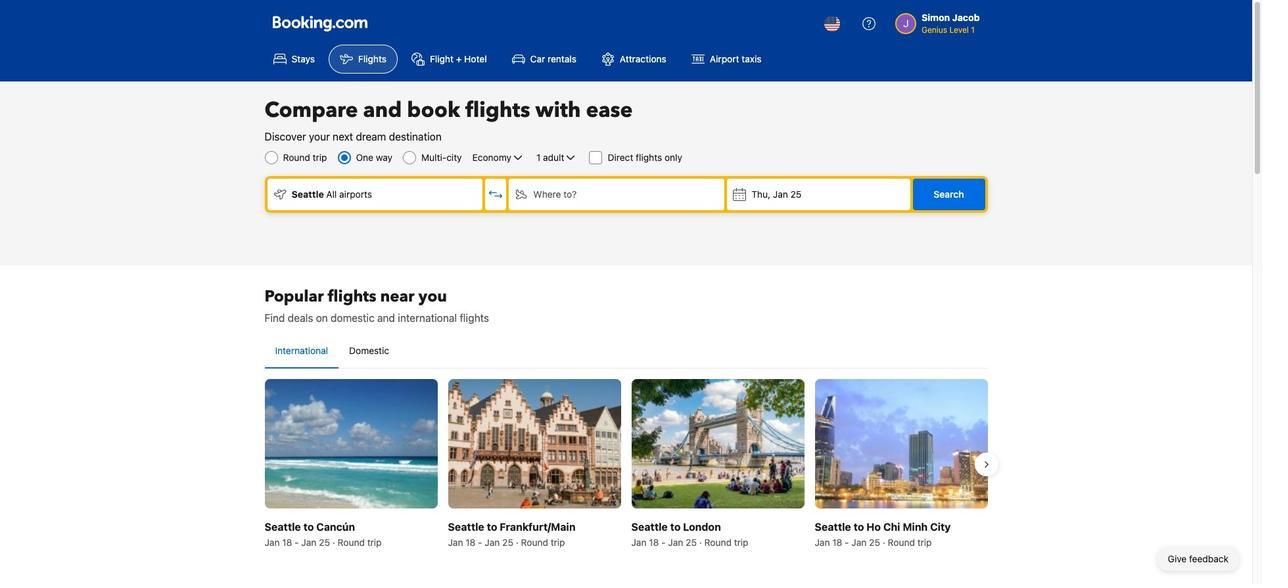 Task type: locate. For each thing, give the bounding box(es) containing it.
seattle to london image
[[632, 379, 805, 509]]

seattle to cancún image
[[265, 379, 438, 509]]

seattle to frankfurt/main image
[[448, 379, 621, 509]]

flights homepage image
[[273, 16, 367, 32]]

tab list
[[265, 334, 988, 370]]

region
[[254, 374, 999, 555]]



Task type: describe. For each thing, give the bounding box(es) containing it.
seattle to ho chi minh city image
[[815, 379, 988, 509]]

your account menu simon jacob genius level 1 element
[[896, 6, 986, 36]]



Task type: vqa. For each thing, say whether or not it's contained in the screenshot.
Seattle to London image
yes



